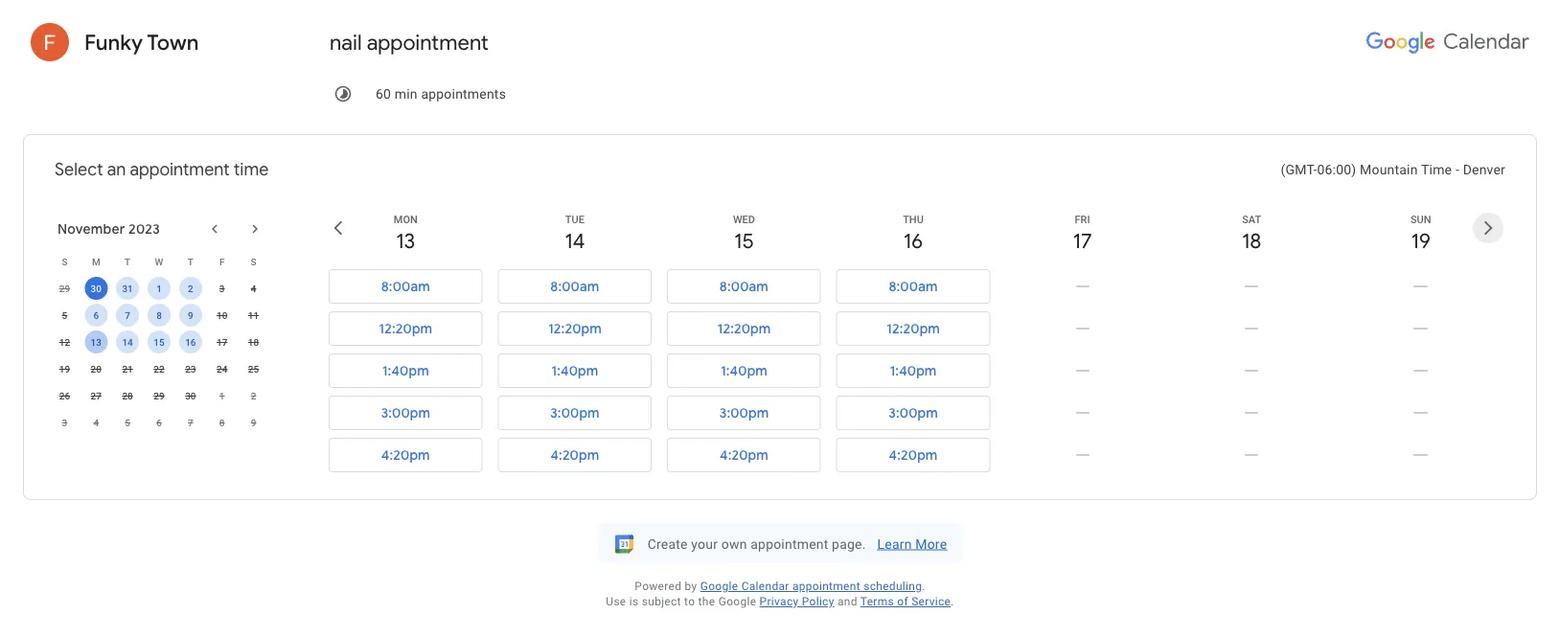 Task type: locate. For each thing, give the bounding box(es) containing it.
navigate_next
[[246, 220, 264, 238]]

29 cell up the 5, no available times element
[[49, 275, 80, 302]]

google right the the
[[719, 595, 757, 609]]

4:20pm list item for 13
[[321, 434, 490, 476]]

1 vertical spatial 18
[[248, 336, 259, 348]]

1 horizontal spatial 4
[[251, 283, 256, 294]]

27 cell
[[80, 382, 112, 409]]

. right of
[[951, 595, 954, 609]]

2 4:20pm list item from the left
[[490, 434, 660, 476]]

8 down "december 1, no available times" element
[[219, 417, 225, 428]]

18 up 25
[[248, 336, 259, 348]]

28, no available times element
[[116, 384, 139, 407]]

appointment
[[367, 29, 489, 56], [130, 159, 230, 181], [751, 536, 829, 552], [793, 580, 861, 593]]

3:00pm list item for 16
[[829, 392, 998, 434]]

1:40pm button for 15
[[667, 354, 821, 388]]

30 down m
[[91, 283, 102, 294]]

3:00pm for 13
[[381, 405, 431, 422]]

1 1:40pm button from the left
[[329, 354, 483, 388]]

30 for the "october 30, today" element at the left top of page
[[91, 283, 102, 294]]

2 4:20pm from the left
[[551, 447, 599, 464]]

16 inside cell
[[185, 336, 196, 348]]

4 up 11, no available times element
[[251, 283, 256, 294]]

1 horizontal spatial 15
[[734, 227, 754, 254]]

1 vertical spatial 3 cell
[[49, 409, 80, 436]]

10, no available times element
[[211, 304, 234, 327]]

4 1:40pm button from the left
[[837, 354, 990, 388]]

9 up 16 element at the left bottom
[[188, 310, 193, 321]]

21, no available times element
[[116, 358, 139, 381]]

1 horizontal spatial 6 cell
[[143, 409, 175, 436]]

1 8:00am list item from the left
[[321, 266, 490, 308]]

0 horizontal spatial 2 cell
[[175, 275, 206, 302]]

1 vertical spatial 15
[[154, 336, 165, 348]]

1 horizontal spatial .
[[951, 595, 954, 609]]

12:20pm button down the tue 14
[[498, 312, 652, 346]]

4:20pm button inside wednesday, november 15, 2023 list
[[667, 438, 821, 473]]

13 up 20
[[91, 336, 102, 348]]

4:20pm inside monday, november 13, 2023 list
[[381, 447, 430, 464]]

8 cell up 15 element
[[143, 302, 175, 329]]

7 down 30, no available times element at the bottom left
[[188, 417, 193, 428]]

2 row from the top
[[49, 275, 269, 302]]

12:20pm
[[379, 320, 433, 337], [548, 320, 602, 337], [717, 320, 771, 337], [887, 320, 940, 337]]

2 cell left 3, no available times element at top
[[175, 275, 206, 302]]

12:20pm down the tue 14
[[548, 320, 602, 337]]

october 29, no available times element
[[53, 277, 76, 300]]

10
[[217, 310, 228, 321]]

3 cell
[[206, 275, 238, 302], [49, 409, 80, 436]]

appointment up policy
[[793, 580, 861, 593]]

6 cell
[[80, 302, 112, 329], [143, 409, 175, 436]]

7 up 14 element
[[125, 310, 130, 321]]

appointment inside powered by google calendar appointment scheduling . use is subject to the google privacy policy and terms of service .
[[793, 580, 861, 593]]

1 vertical spatial 16
[[185, 336, 196, 348]]

30 cell
[[80, 275, 112, 302], [175, 382, 206, 409]]

4 3:00pm button from the left
[[837, 396, 990, 430]]

4:20pm inside tuesday, november 14, 2023 list
[[551, 447, 599, 464]]

8:00am button down the tue 14
[[498, 269, 652, 304]]

8:00am for 13
[[381, 278, 430, 295]]

17 up 24
[[217, 336, 228, 348]]

30 for 30, no available times element at the bottom left
[[185, 390, 196, 402]]

8
[[156, 310, 162, 321], [219, 417, 225, 428]]

1 3:00pm from the left
[[381, 405, 431, 422]]

6 down the "october 30, today" element at the left top of page
[[93, 310, 99, 321]]

to
[[685, 595, 695, 609]]

0 vertical spatial 6 cell
[[80, 302, 112, 329]]

0 horizontal spatial 30 cell
[[80, 275, 112, 302]]

0 horizontal spatial s
[[62, 256, 68, 267]]

4:20pm button for 16
[[837, 438, 990, 473]]

12:20pm inside the thursday, november 16, 2023 list
[[887, 320, 940, 337]]

8:00am down mon 13
[[381, 278, 430, 295]]

3 up "10, no available times" element
[[219, 283, 225, 294]]

0 vertical spatial 7
[[125, 310, 130, 321]]

0 vertical spatial 3 cell
[[206, 275, 238, 302]]

21 cell
[[112, 356, 143, 382]]

4:20pm for 14
[[551, 447, 599, 464]]

8:00am list item down the tue 14
[[490, 266, 660, 308]]

4:20pm button inside monday, november 13, 2023 list
[[329, 438, 483, 473]]

4 1:40pm from the left
[[890, 362, 937, 380]]

4 cell down 27, no available times element
[[80, 409, 112, 436]]

4 4:20pm from the left
[[889, 447, 938, 464]]

0 horizontal spatial 3 cell
[[49, 409, 80, 436]]

1 horizontal spatial 29
[[154, 390, 165, 402]]

1 vertical spatial 6 cell
[[143, 409, 175, 436]]

row
[[49, 248, 269, 275], [49, 275, 269, 302], [49, 302, 269, 329], [49, 329, 269, 356], [49, 356, 269, 382], [49, 382, 269, 409], [49, 409, 269, 436]]

1:40pm inside the thursday, november 16, 2023 list
[[890, 362, 937, 380]]

0 vertical spatial 5
[[62, 310, 67, 321]]

0 horizontal spatial 19
[[59, 363, 70, 375]]

0 vertical spatial 6
[[93, 310, 99, 321]]

8:00am
[[381, 278, 430, 295], [550, 278, 600, 295], [720, 278, 769, 295], [889, 278, 938, 295]]

2 1:40pm button from the left
[[498, 354, 652, 388]]

8:00am list item for 14
[[490, 266, 660, 308]]

nail
[[330, 29, 362, 56]]

29 cell
[[49, 275, 80, 302], [143, 382, 175, 409]]

12:20pm button down thu 16
[[837, 312, 990, 346]]

8:00am inside tuesday, november 14, 2023 list
[[550, 278, 600, 295]]

1 vertical spatial 8 cell
[[206, 409, 238, 436]]

0 horizontal spatial 3
[[62, 417, 67, 428]]

is
[[630, 595, 639, 609]]

3 12:20pm from the left
[[717, 320, 771, 337]]

1 cell down "24, no available times" element
[[206, 382, 238, 409]]

1 vertical spatial 7
[[188, 417, 193, 428]]

1 t from the left
[[125, 256, 131, 267]]

1 horizontal spatial 30 cell
[[175, 382, 206, 409]]

15
[[734, 227, 754, 254], [154, 336, 165, 348]]

12:20pm down thu 16
[[887, 320, 940, 337]]

denver
[[1463, 162, 1506, 177]]

0 vertical spatial 18
[[1242, 227, 1262, 254]]

22, no available times element
[[148, 358, 171, 381]]

14 inside cell
[[122, 336, 133, 348]]

4
[[251, 283, 256, 294], [93, 417, 99, 428]]

7 cell down october 31 element
[[112, 302, 143, 329]]

google calendar appointment scheduling link
[[700, 580, 922, 593]]

1 vertical spatial 9
[[251, 417, 256, 428]]

4 12:20pm list item from the left
[[829, 308, 998, 350]]

3:00pm for 14
[[550, 405, 600, 422]]

1 3:00pm list item from the left
[[321, 392, 490, 434]]

14 down tue
[[565, 227, 585, 254]]

0 vertical spatial 5 cell
[[49, 302, 80, 329]]

2 8:00am from the left
[[550, 278, 600, 295]]

0 horizontal spatial 1
[[156, 283, 162, 294]]

0 horizontal spatial 18
[[248, 336, 259, 348]]

1:40pm list item for 13
[[321, 350, 490, 392]]

0 horizontal spatial 15
[[154, 336, 165, 348]]

7 cell down 30, no available times element at the bottom left
[[175, 409, 206, 436]]

17
[[1073, 227, 1092, 254], [217, 336, 228, 348]]

s up october 29, no available times element
[[62, 256, 68, 267]]

2 cell
[[175, 275, 206, 302], [238, 382, 269, 409]]

6 row from the top
[[49, 382, 269, 409]]

14
[[565, 227, 585, 254], [122, 336, 133, 348]]

4:20pm list item
[[321, 434, 490, 476], [490, 434, 660, 476], [660, 434, 829, 476], [829, 434, 998, 476]]

1 horizontal spatial 5
[[125, 417, 130, 428]]

5 up 12, no available times element
[[62, 310, 67, 321]]

4 3:00pm list item from the left
[[829, 392, 998, 434]]

25 cell
[[238, 356, 269, 382]]

12 cell
[[49, 329, 80, 356]]

1 vertical spatial 19
[[59, 363, 70, 375]]

1 vertical spatial 14
[[122, 336, 133, 348]]

18 down sat at the top right of the page
[[1242, 227, 1262, 254]]

7 row from the top
[[49, 409, 269, 436]]

27
[[91, 390, 102, 402]]

0 horizontal spatial 7 cell
[[112, 302, 143, 329]]

m
[[92, 256, 100, 267]]

wednesday, november 15, 2023 list
[[660, 266, 829, 476]]

0 vertical spatial 1 cell
[[143, 275, 175, 302]]

3 8:00am button from the left
[[667, 269, 821, 304]]

21
[[122, 363, 133, 375]]

0 horizontal spatial 4 cell
[[80, 409, 112, 436]]

4:20pm inside the thursday, november 16, 2023 list
[[889, 447, 938, 464]]

6 cell up 13 element
[[80, 302, 112, 329]]

1 4:20pm button from the left
[[329, 438, 483, 473]]

3:00pm button inside the thursday, november 16, 2023 list
[[837, 396, 990, 430]]

1 vertical spatial 30 cell
[[175, 382, 206, 409]]

1 vertical spatial 29 cell
[[143, 382, 175, 409]]

google logo image
[[1363, 27, 1530, 58]]

fri
[[1075, 213, 1090, 225]]

1 horizontal spatial 18
[[1242, 227, 1262, 254]]

3 12:20pm list item from the left
[[660, 308, 829, 350]]

25, no available times element
[[242, 358, 265, 381]]

30 down the 23
[[185, 390, 196, 402]]

by
[[685, 580, 697, 593]]

row containing 3
[[49, 409, 269, 436]]

3:00pm inside the thursday, november 16, 2023 list
[[889, 405, 938, 422]]

3:00pm button
[[329, 396, 483, 430], [498, 396, 652, 430], [667, 396, 821, 430], [837, 396, 990, 430]]

3 1:40pm button from the left
[[667, 354, 821, 388]]

12:20pm for 16
[[887, 320, 940, 337]]

4 4:20pm button from the left
[[837, 438, 990, 473]]

1 horizontal spatial 9 cell
[[238, 409, 269, 436]]

4 8:00am list item from the left
[[829, 266, 998, 308]]

1 8:00am from the left
[[381, 278, 430, 295]]

16 cell
[[175, 329, 206, 356]]

1 horizontal spatial 9
[[251, 417, 256, 428]]

tuesday, november 14, 2023 list
[[490, 266, 660, 476]]

9 cell down december 2, no available times element
[[238, 409, 269, 436]]

16
[[904, 227, 923, 254], [185, 336, 196, 348]]

30, no available times element
[[179, 384, 202, 407]]

30 cell down m
[[80, 275, 112, 302]]

13
[[396, 227, 415, 254], [91, 336, 102, 348]]

3:00pm list item for 15
[[660, 392, 829, 434]]

8:00am button down wed 15
[[667, 269, 821, 304]]

4 12:20pm from the left
[[887, 320, 940, 337]]

1 4:20pm from the left
[[381, 447, 430, 464]]

5 inside "element"
[[125, 417, 130, 428]]

1 vertical spatial 30
[[185, 390, 196, 402]]

3:00pm button inside wednesday, november 15, 2023 list
[[667, 396, 821, 430]]

12:20pm list item down mon 13
[[321, 308, 490, 350]]

1 horizontal spatial 16
[[904, 227, 923, 254]]

25
[[248, 363, 259, 375]]

0 horizontal spatial 2
[[188, 283, 193, 294]]

8:00am button down mon 13
[[329, 269, 483, 304]]

8:00am button
[[329, 269, 483, 304], [498, 269, 652, 304], [667, 269, 821, 304], [837, 269, 990, 304]]

1:40pm for 15
[[721, 362, 768, 380]]

16 up the 23
[[185, 336, 196, 348]]

3 3:00pm button from the left
[[667, 396, 821, 430]]

4:20pm list item for 15
[[660, 434, 829, 476]]

3:00pm inside wednesday, november 15, 2023 list
[[719, 405, 769, 422]]

google calendar logo image
[[613, 533, 636, 556]]

(gmt-
[[1281, 162, 1318, 177]]

3:00pm for 16
[[889, 405, 938, 422]]

3:00pm list item
[[321, 392, 490, 434], [490, 392, 660, 434], [660, 392, 829, 434], [829, 392, 998, 434]]

29
[[59, 283, 70, 294], [154, 390, 165, 402]]

3:00pm button inside monday, november 13, 2023 list
[[329, 396, 483, 430]]

1 vertical spatial 3
[[62, 417, 67, 428]]

0 vertical spatial 1
[[156, 283, 162, 294]]

december 4, no available times element
[[85, 411, 108, 434]]

1 1:40pm list item from the left
[[321, 350, 490, 392]]

0 horizontal spatial 6
[[93, 310, 99, 321]]

1 vertical spatial 8
[[219, 417, 225, 428]]

3 12:20pm button from the left
[[667, 312, 821, 346]]

1:40pm inside wednesday, november 15, 2023 list
[[721, 362, 768, 380]]

19 inside sun 19
[[1411, 227, 1431, 254]]

1 12:20pm button from the left
[[329, 312, 483, 346]]

0 horizontal spatial 9 cell
[[175, 302, 206, 329]]

2 8:00am list item from the left
[[490, 266, 660, 308]]

6 down 29, no available times element
[[156, 417, 162, 428]]

12:20pm list item down wed 15
[[660, 308, 829, 350]]

8:00am list item down wed 15
[[660, 266, 829, 308]]

4 cell
[[238, 275, 269, 302], [80, 409, 112, 436]]

privacy
[[760, 595, 799, 609]]

1:40pm for 16
[[890, 362, 937, 380]]

4:20pm button inside tuesday, november 14, 2023 list
[[498, 438, 652, 473]]

1 vertical spatial 2
[[251, 390, 256, 402]]

2 s from the left
[[251, 256, 256, 267]]

1 cell down w
[[143, 275, 175, 302]]

3 1:40pm list item from the left
[[660, 350, 829, 392]]

2 1:40pm from the left
[[551, 362, 599, 380]]

2023
[[129, 220, 160, 238]]

4 cell up 11, no available times element
[[238, 275, 269, 302]]

12:20pm down wed 15
[[717, 320, 771, 337]]

3:00pm inside monday, november 13, 2023 list
[[381, 405, 431, 422]]

19 down sun
[[1411, 227, 1431, 254]]

1:40pm list item
[[321, 350, 490, 392], [490, 350, 660, 392], [660, 350, 829, 392], [829, 350, 998, 392]]

1:40pm inside monday, november 13, 2023 list
[[382, 362, 429, 380]]

30 inside the "october 30, today" element
[[91, 283, 102, 294]]

row containing 19
[[49, 356, 269, 382]]

google
[[700, 580, 738, 593], [719, 595, 757, 609]]

12:20pm inside monday, november 13, 2023 list
[[379, 320, 433, 337]]

2 4:20pm button from the left
[[498, 438, 652, 473]]

1 4:20pm list item from the left
[[321, 434, 490, 476]]

t
[[125, 256, 131, 267], [188, 256, 194, 267]]

more
[[916, 536, 947, 552]]

3:00pm button inside tuesday, november 14, 2023 list
[[498, 396, 652, 430]]

. up service
[[922, 580, 926, 593]]

12:20pm list item down thu 16
[[829, 308, 998, 350]]

1 vertical spatial 2 cell
[[238, 382, 269, 409]]

s
[[62, 256, 68, 267], [251, 256, 256, 267]]

5 cell down october 29, no available times element
[[49, 302, 80, 329]]

9 cell up 16 element at the left bottom
[[175, 302, 206, 329]]

4:20pm button for 15
[[667, 438, 821, 473]]

18
[[1242, 227, 1262, 254], [248, 336, 259, 348]]

8:00am button for 13
[[329, 269, 483, 304]]

1:40pm button for 13
[[329, 354, 483, 388]]

3 4:20pm list item from the left
[[660, 434, 829, 476]]

0 horizontal spatial 13
[[91, 336, 102, 348]]

8 cell
[[143, 302, 175, 329], [206, 409, 238, 436]]

row group
[[49, 275, 269, 436]]

14 element
[[116, 331, 139, 354]]

16 down thu
[[904, 227, 923, 254]]

16 element
[[179, 331, 202, 354]]

october 30, today element
[[85, 277, 108, 300]]

1 down "24, no available times" element
[[219, 390, 225, 402]]

2 8:00am button from the left
[[498, 269, 652, 304]]

1 row from the top
[[49, 248, 269, 275]]

0 horizontal spatial 7
[[125, 310, 130, 321]]

mon 13
[[394, 213, 418, 254]]

1 horizontal spatial 6
[[156, 417, 162, 428]]

your
[[691, 536, 718, 552]]

13 down mon
[[396, 227, 415, 254]]

6
[[93, 310, 99, 321], [156, 417, 162, 428]]

0 horizontal spatial 4
[[93, 417, 99, 428]]

4 12:20pm button from the left
[[837, 312, 990, 346]]

12:20pm button for 15
[[667, 312, 821, 346]]

navigate_before button
[[203, 218, 226, 241]]

0 horizontal spatial 17
[[217, 336, 228, 348]]

powered
[[635, 580, 682, 593]]

3 8:00am from the left
[[720, 278, 769, 295]]

s up 4, no available times element
[[251, 256, 256, 267]]

8:00am down wed 15
[[720, 278, 769, 295]]

1 horizontal spatial 29 cell
[[143, 382, 175, 409]]

4:20pm inside wednesday, november 15, 2023 list
[[720, 447, 769, 464]]

3:00pm button for 13
[[329, 396, 483, 430]]

4 8:00am button from the left
[[837, 269, 990, 304]]

google up the the
[[700, 580, 738, 593]]

06:00)
[[1318, 162, 1357, 177]]

8:00am list item down mon 13
[[321, 266, 490, 308]]

1 horizontal spatial 8 cell
[[206, 409, 238, 436]]

30 cell down 23, no available times element
[[175, 382, 206, 409]]

60
[[376, 86, 391, 102]]

12:20pm button down mon 13
[[329, 312, 483, 346]]

5 cell
[[49, 302, 80, 329], [112, 409, 143, 436]]

2 12:20pm button from the left
[[498, 312, 652, 346]]

8:00am list item for 13
[[321, 266, 490, 308]]

60 min appointments
[[376, 86, 506, 102]]

4:20pm button inside the thursday, november 16, 2023 list
[[837, 438, 990, 473]]

8:00am down thu 16
[[889, 278, 938, 295]]

1:40pm button for 16
[[837, 354, 990, 388]]

19
[[1411, 227, 1431, 254], [59, 363, 70, 375]]

0 horizontal spatial 29 cell
[[49, 275, 80, 302]]

4 row from the top
[[49, 329, 269, 356]]

1 1:40pm from the left
[[382, 362, 429, 380]]

2 left 3, no available times element at top
[[188, 283, 193, 294]]

1:40pm inside tuesday, november 14, 2023 list
[[551, 362, 599, 380]]

9 down december 2, no available times element
[[251, 417, 256, 428]]

14 up the 21
[[122, 336, 133, 348]]

1 3:00pm button from the left
[[329, 396, 483, 430]]

0 vertical spatial 30
[[91, 283, 102, 294]]

12:20pm button
[[329, 312, 483, 346], [498, 312, 652, 346], [667, 312, 821, 346], [837, 312, 990, 346]]

4:20pm list item for 16
[[829, 434, 998, 476]]

8:00am button for 16
[[837, 269, 990, 304]]

3 3:00pm list item from the left
[[660, 392, 829, 434]]

2 cell up the december 9, no available times element
[[238, 382, 269, 409]]

26, no available times element
[[53, 384, 76, 407]]

12:20pm list item down the tue 14
[[490, 308, 660, 350]]

1 for leftmost 1 cell
[[156, 283, 162, 294]]

12:20pm list item for 14
[[490, 308, 660, 350]]

3 4:20pm button from the left
[[667, 438, 821, 473]]

8:00am for 15
[[720, 278, 769, 295]]

1 down w
[[156, 283, 162, 294]]

3 4:20pm from the left
[[720, 447, 769, 464]]

1:40pm
[[382, 362, 429, 380], [551, 362, 599, 380], [721, 362, 768, 380], [890, 362, 937, 380]]

1 horizontal spatial 19
[[1411, 227, 1431, 254]]

1 vertical spatial 4
[[93, 417, 99, 428]]

0 horizontal spatial 8
[[156, 310, 162, 321]]

row containing 29
[[49, 275, 269, 302]]

2 up the december 9, no available times element
[[251, 390, 256, 402]]

1 horizontal spatial 13
[[396, 227, 415, 254]]

4 8:00am from the left
[[889, 278, 938, 295]]

0 horizontal spatial 14
[[122, 336, 133, 348]]

17 down fri
[[1073, 227, 1092, 254]]

1 8:00am button from the left
[[329, 269, 483, 304]]

3, no available times element
[[211, 277, 234, 300]]

3 cell down 26, no available times element
[[49, 409, 80, 436]]

7
[[125, 310, 130, 321], [188, 417, 193, 428]]

12:20pm for 14
[[548, 320, 602, 337]]

3 for 3, no available times element at top
[[219, 283, 225, 294]]

5
[[62, 310, 67, 321], [125, 417, 130, 428]]

3 cell up "10, no available times" element
[[206, 275, 238, 302]]

calendar
[[742, 580, 790, 593]]

funky town
[[84, 29, 199, 56]]

0 vertical spatial 8 cell
[[143, 302, 175, 329]]

0 vertical spatial 3
[[219, 283, 225, 294]]

1
[[156, 283, 162, 294], [219, 390, 225, 402]]

12:20pm down mon 13
[[379, 320, 433, 337]]

4 down 27, no available times element
[[93, 417, 99, 428]]

1 horizontal spatial 2
[[251, 390, 256, 402]]

t left the f
[[188, 256, 194, 267]]

1 vertical spatial 6
[[156, 417, 162, 428]]

0 vertical spatial 17
[[1073, 227, 1092, 254]]

1 vertical spatial 17
[[217, 336, 228, 348]]

30 inside 30, no available times element
[[185, 390, 196, 402]]

8:00am down the tue 14
[[550, 278, 600, 295]]

3 down 26, no available times element
[[62, 417, 67, 428]]

1 12:20pm from the left
[[379, 320, 433, 337]]

8:00am button down thu 16
[[837, 269, 990, 304]]

1 horizontal spatial 14
[[565, 227, 585, 254]]

terms of service link
[[861, 595, 951, 609]]

scheduling
[[864, 580, 922, 593]]

4:20pm for 15
[[720, 447, 769, 464]]

5 down 28, no available times element
[[125, 417, 130, 428]]

0 horizontal spatial 9
[[188, 310, 193, 321]]

8 up 15 element
[[156, 310, 162, 321]]

sat 18
[[1242, 213, 1262, 254]]

12:20pm inside tuesday, november 14, 2023 list
[[548, 320, 602, 337]]

2 12:20pm list item from the left
[[490, 308, 660, 350]]

0 vertical spatial 4
[[251, 283, 256, 294]]

3 8:00am list item from the left
[[660, 266, 829, 308]]

1:40pm button
[[329, 354, 483, 388], [498, 354, 652, 388], [667, 354, 821, 388], [837, 354, 990, 388]]

row containing 26
[[49, 382, 269, 409]]

5 cell down 28, no available times element
[[112, 409, 143, 436]]

0 vertical spatial 19
[[1411, 227, 1431, 254]]

8:00am inside monday, november 13, 2023 list
[[381, 278, 430, 295]]

0 horizontal spatial t
[[125, 256, 131, 267]]

1 vertical spatial 1 cell
[[206, 382, 238, 409]]

8:00am inside the thursday, november 16, 2023 list
[[889, 278, 938, 295]]

12:20pm list item
[[321, 308, 490, 350], [490, 308, 660, 350], [660, 308, 829, 350], [829, 308, 998, 350]]

1 vertical spatial 13
[[91, 336, 102, 348]]

8:00am list item down thu 16
[[829, 266, 998, 308]]

2 3:00pm from the left
[[550, 405, 600, 422]]

8:00am inside wednesday, november 15, 2023 list
[[720, 278, 769, 295]]

3:00pm
[[381, 405, 431, 422], [550, 405, 600, 422], [719, 405, 769, 422], [889, 405, 938, 422]]

0 vertical spatial 9 cell
[[175, 302, 206, 329]]

navigate_before
[[206, 220, 223, 238]]

15 up 22
[[154, 336, 165, 348]]

1 horizontal spatial 7 cell
[[175, 409, 206, 436]]

8:00am button for 14
[[498, 269, 652, 304]]

4 1:40pm list item from the left
[[829, 350, 998, 392]]

thursday, november 16, 2023 list
[[829, 266, 998, 476]]

2 12:20pm from the left
[[548, 320, 602, 337]]

3 row from the top
[[49, 302, 269, 329]]

22 cell
[[143, 356, 175, 382]]

.
[[922, 580, 926, 593], [951, 595, 954, 609]]

2 3:00pm button from the left
[[498, 396, 652, 430]]

12:20pm for 13
[[379, 320, 433, 337]]

8:00am list item
[[321, 266, 490, 308], [490, 266, 660, 308], [660, 266, 829, 308], [829, 266, 998, 308]]

15 down wed
[[734, 227, 754, 254]]

page.
[[832, 536, 866, 552]]

13 inside mon 13
[[396, 227, 415, 254]]

29 cell down '22, no available times' element
[[143, 382, 175, 409]]

appointments
[[421, 86, 506, 102]]

appointment up google calendar appointment scheduling link on the bottom
[[751, 536, 829, 552]]

1 horizontal spatial 3
[[219, 283, 225, 294]]

29 for 29, no available times element
[[154, 390, 165, 402]]

29 up the 5, no available times element
[[59, 283, 70, 294]]

0 vertical spatial 15
[[734, 227, 754, 254]]

12:20pm button for 13
[[329, 312, 483, 346]]

appointment right an
[[130, 159, 230, 181]]

select
[[55, 159, 103, 181]]

12:20pm button down wed 15
[[667, 312, 821, 346]]

0 vertical spatial 13
[[396, 227, 415, 254]]

3:00pm inside tuesday, november 14, 2023 list
[[550, 405, 600, 422]]

19 inside cell
[[59, 363, 70, 375]]

1 vertical spatial 29
[[154, 390, 165, 402]]

12:20pm inside wednesday, november 15, 2023 list
[[717, 320, 771, 337]]

29 down 22
[[154, 390, 165, 402]]

t up 31 cell
[[125, 256, 131, 267]]

3 1:40pm from the left
[[721, 362, 768, 380]]

19 down 12
[[59, 363, 70, 375]]

0 horizontal spatial 5 cell
[[49, 302, 80, 329]]

1 cell
[[143, 275, 175, 302], [206, 382, 238, 409]]

5 row from the top
[[49, 356, 269, 382]]

0 vertical spatial 14
[[565, 227, 585, 254]]

terms
[[861, 595, 894, 609]]

4:20pm button
[[329, 438, 483, 473], [498, 438, 652, 473], [667, 438, 821, 473], [837, 438, 990, 473]]

0 horizontal spatial .
[[922, 580, 926, 593]]

5, no available times element
[[53, 304, 76, 327]]

1 horizontal spatial 3 cell
[[206, 275, 238, 302]]

1 12:20pm list item from the left
[[321, 308, 490, 350]]

1:40pm list item for 15
[[660, 350, 829, 392]]

8:00am for 16
[[889, 278, 938, 295]]

row containing 5
[[49, 302, 269, 329]]

3
[[219, 283, 225, 294], [62, 417, 67, 428]]

7 cell
[[112, 302, 143, 329], [175, 409, 206, 436]]

0 horizontal spatial 5
[[62, 310, 67, 321]]

3 3:00pm from the left
[[719, 405, 769, 422]]

2 3:00pm list item from the left
[[490, 392, 660, 434]]

4 4:20pm list item from the left
[[829, 434, 998, 476]]

12:20pm button for 16
[[837, 312, 990, 346]]

4 3:00pm from the left
[[889, 405, 938, 422]]

9 cell
[[175, 302, 206, 329], [238, 409, 269, 436]]

1 horizontal spatial s
[[251, 256, 256, 267]]

8 cell down "december 1, no available times" element
[[206, 409, 238, 436]]

1 horizontal spatial 1
[[219, 390, 225, 402]]

2 1:40pm list item from the left
[[490, 350, 660, 392]]

6 cell down 29, no available times element
[[143, 409, 175, 436]]

14 cell
[[112, 329, 143, 356]]



Task type: describe. For each thing, give the bounding box(es) containing it.
time
[[1422, 162, 1452, 177]]

w
[[155, 256, 163, 267]]

learn
[[878, 536, 912, 552]]

and
[[838, 595, 858, 609]]

11
[[248, 310, 259, 321]]

1 vertical spatial 4 cell
[[80, 409, 112, 436]]

4, no available times element
[[242, 277, 265, 300]]

3:00pm for 15
[[719, 405, 769, 422]]

own
[[722, 536, 747, 552]]

15 inside wed 15
[[734, 227, 754, 254]]

1 for rightmost 1 cell
[[219, 390, 225, 402]]

12:20pm for 15
[[717, 320, 771, 337]]

row group containing 29
[[49, 275, 269, 436]]

4 for december 4, no available times element
[[93, 417, 99, 428]]

8:00am list item for 15
[[660, 266, 829, 308]]

12
[[59, 336, 70, 348]]

0 vertical spatial google
[[700, 580, 738, 593]]

7 for top 7 cell
[[125, 310, 130, 321]]

subject
[[642, 595, 681, 609]]

december 3, no available times element
[[53, 411, 76, 434]]

the
[[698, 595, 715, 609]]

10 cell
[[206, 302, 238, 329]]

12:20pm button for 14
[[498, 312, 652, 346]]

4:20pm button for 13
[[329, 438, 483, 473]]

5 for the 5, no available times element
[[62, 310, 67, 321]]

8:00am list item for 16
[[829, 266, 998, 308]]

1 vertical spatial .
[[951, 595, 954, 609]]

13 element
[[85, 331, 108, 354]]

december 1, no available times element
[[211, 384, 234, 407]]

1 vertical spatial google
[[719, 595, 757, 609]]

12, no available times element
[[53, 331, 76, 354]]

privacy policy link
[[760, 595, 835, 609]]

sat
[[1242, 213, 1262, 225]]

29 for october 29, no available times element
[[59, 283, 70, 294]]

create
[[648, 536, 688, 552]]

december 6, no available times element
[[148, 411, 171, 434]]

3:00pm button for 14
[[498, 396, 652, 430]]

18 cell
[[238, 329, 269, 356]]

24 cell
[[206, 356, 238, 382]]

tue 14
[[565, 213, 585, 254]]

0 vertical spatial 9
[[188, 310, 193, 321]]

8 for left 8 cell
[[156, 310, 162, 321]]

thu 16
[[903, 213, 924, 254]]

20, no available times element
[[85, 358, 108, 381]]

0 vertical spatial .
[[922, 580, 926, 593]]

wed 15
[[733, 213, 755, 254]]

31 cell
[[112, 275, 143, 302]]

13 cell
[[80, 329, 112, 356]]

appointment up 60 min appointments
[[367, 29, 489, 56]]

mon
[[394, 213, 418, 225]]

4:20pm list item for 14
[[490, 434, 660, 476]]

4:20pm button for 14
[[498, 438, 652, 473]]

service
[[912, 595, 951, 609]]

tue
[[565, 213, 585, 225]]

1:40pm list item for 14
[[490, 350, 660, 392]]

december 2, no available times element
[[242, 384, 265, 407]]

26 cell
[[49, 382, 80, 409]]

learn more
[[878, 536, 947, 552]]

december 5, no available times element
[[116, 411, 139, 434]]

0 vertical spatial 7 cell
[[112, 302, 143, 329]]

town
[[147, 29, 199, 56]]

1:40pm button for 14
[[498, 354, 652, 388]]

27, no available times element
[[85, 384, 108, 407]]

row containing 12
[[49, 329, 269, 356]]

select an appointment time
[[55, 159, 269, 181]]

october 31 element
[[116, 277, 139, 300]]

23
[[185, 363, 196, 375]]

0 horizontal spatial 8 cell
[[143, 302, 175, 329]]

22
[[154, 363, 165, 375]]

wed
[[733, 213, 755, 225]]

powered by google calendar appointment scheduling . use is subject to the google privacy policy and terms of service .
[[606, 580, 954, 609]]

row containing s
[[49, 248, 269, 275]]

18 inside cell
[[248, 336, 259, 348]]

20
[[91, 363, 102, 375]]

1 horizontal spatial 4 cell
[[238, 275, 269, 302]]

2 for rightmost 2 cell
[[251, 390, 256, 402]]

15 inside cell
[[154, 336, 165, 348]]

of
[[897, 595, 909, 609]]

23 cell
[[175, 356, 206, 382]]

13 inside cell
[[91, 336, 102, 348]]

1 horizontal spatial 1 cell
[[206, 382, 238, 409]]

3:00pm button for 16
[[837, 396, 990, 430]]

4:20pm for 16
[[889, 447, 938, 464]]

1 vertical spatial 9 cell
[[238, 409, 269, 436]]

4:20pm for 13
[[381, 447, 430, 464]]

16 inside thu 16
[[904, 227, 923, 254]]

15 element
[[148, 331, 171, 354]]

learn more link
[[878, 535, 947, 554]]

19 cell
[[49, 356, 80, 382]]

min
[[395, 86, 418, 102]]

7 for the rightmost 7 cell
[[188, 417, 193, 428]]

5 for 'december 5, no available times' "element"
[[125, 417, 130, 428]]

december 7, no available times element
[[179, 411, 202, 434]]

an
[[107, 159, 126, 181]]

nail appointment
[[330, 29, 489, 56]]

monday, november 13, 2023 list
[[321, 266, 490, 476]]

f
[[219, 256, 225, 267]]

23, no available times element
[[179, 358, 202, 381]]

navigate_next button
[[243, 218, 266, 241]]

-
[[1456, 162, 1460, 177]]

1 vertical spatial 5 cell
[[112, 409, 143, 436]]

1:40pm list item for 16
[[829, 350, 998, 392]]

create your own appointment page.
[[648, 536, 866, 552]]

sun 19
[[1411, 213, 1432, 254]]

17 cell
[[206, 329, 238, 356]]

20 cell
[[80, 356, 112, 382]]

november
[[58, 220, 125, 238]]

time
[[234, 159, 269, 181]]

12:20pm list item for 16
[[829, 308, 998, 350]]

18, no available times element
[[242, 331, 265, 354]]

31
[[122, 283, 133, 294]]

december 9, no available times element
[[242, 411, 265, 434]]

december 8, no available times element
[[211, 411, 234, 434]]

19, no available times element
[[53, 358, 76, 381]]

24
[[217, 363, 228, 375]]

thu
[[903, 213, 924, 225]]

mountain
[[1360, 162, 1418, 177]]

15 cell
[[143, 329, 175, 356]]

sun
[[1411, 213, 1432, 225]]

policy
[[802, 595, 835, 609]]

8:00am button for 15
[[667, 269, 821, 304]]

12:20pm list item for 15
[[660, 308, 829, 350]]

17, no available times element
[[211, 331, 234, 354]]

4 for 4, no available times element
[[251, 283, 256, 294]]

11 cell
[[238, 302, 269, 329]]

(gmt-06:00) mountain time - denver
[[1281, 162, 1506, 177]]

2 for left 2 cell
[[188, 283, 193, 294]]

3 for december 3, no available times element
[[62, 417, 67, 428]]

28
[[122, 390, 133, 402]]

0 horizontal spatial 1 cell
[[143, 275, 175, 302]]

1:40pm for 13
[[382, 362, 429, 380]]

8:00am for 14
[[550, 278, 600, 295]]

17 inside 'element'
[[217, 336, 228, 348]]

1 s from the left
[[62, 256, 68, 267]]

12:20pm list item for 13
[[321, 308, 490, 350]]

3:00pm list item for 13
[[321, 392, 490, 434]]

1:40pm for 14
[[551, 362, 599, 380]]

24, no available times element
[[211, 358, 234, 381]]

26
[[59, 390, 70, 402]]

use
[[606, 595, 626, 609]]

3:00pm list item for 14
[[490, 392, 660, 434]]

1 horizontal spatial 17
[[1073, 227, 1092, 254]]

2 t from the left
[[188, 256, 194, 267]]

funky
[[84, 29, 143, 56]]

1 horizontal spatial 2 cell
[[238, 382, 269, 409]]

3:00pm button for 15
[[667, 396, 821, 430]]

november 2023
[[58, 220, 160, 238]]

28 cell
[[112, 382, 143, 409]]

fri 17
[[1073, 213, 1092, 254]]

29, no available times element
[[148, 384, 171, 407]]

november 2023 grid
[[49, 248, 269, 436]]

8 for 8 cell to the bottom
[[219, 417, 225, 428]]

11, no available times element
[[242, 304, 265, 327]]



Task type: vqa. For each thing, say whether or not it's contained in the screenshot.
the top tree
no



